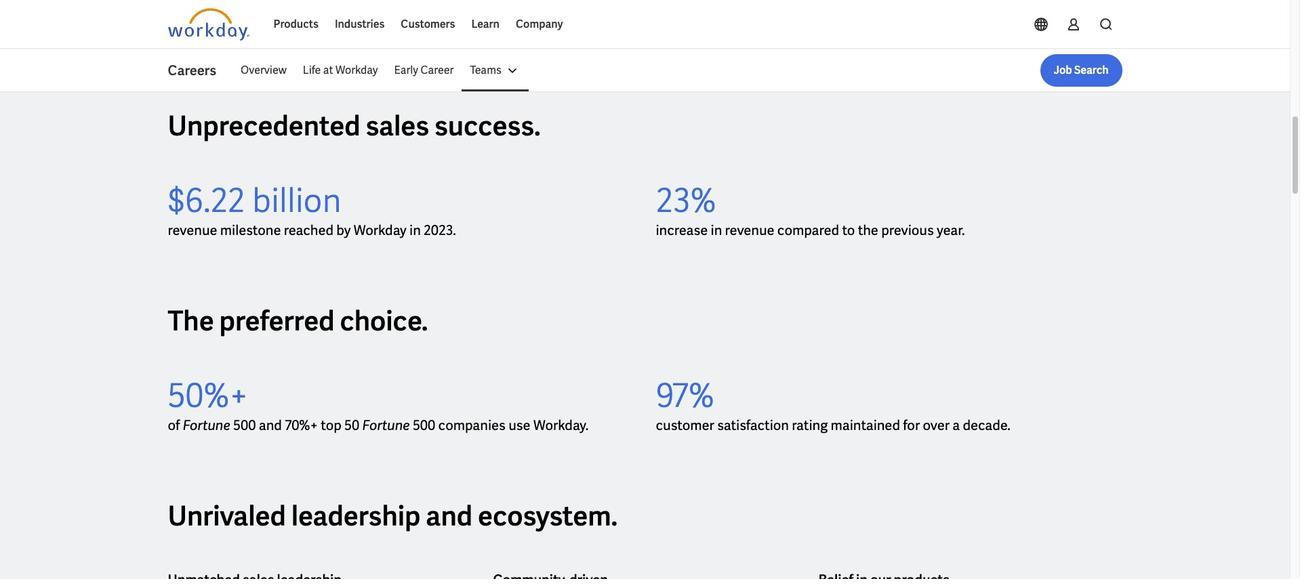 Task type: describe. For each thing, give the bounding box(es) containing it.
products button
[[265, 8, 327, 41]]

of
[[168, 417, 180, 435]]

unprecedented sales success.
[[168, 109, 541, 144]]

teams button
[[462, 54, 529, 87]]

customer
[[656, 417, 715, 435]]

industries
[[335, 17, 385, 31]]

choice.
[[340, 304, 428, 339]]

learn button
[[463, 8, 508, 41]]

job search
[[1054, 63, 1109, 77]]

life at workday link
[[295, 54, 386, 87]]

industries button
[[327, 8, 393, 41]]

early
[[394, 63, 418, 77]]

50%+ of fortune 500 and 70%+ top 50 fortune 500 companies use workday.
[[168, 375, 589, 435]]

customers
[[401, 17, 455, 31]]

careers link
[[168, 61, 233, 80]]

unrivaled leadership and ecosystem.
[[168, 499, 618, 535]]

list containing overview
[[233, 54, 1122, 87]]

reached
[[284, 222, 334, 240]]

$6.22 billion revenue milestone reached by workday in 2023.
[[168, 180, 456, 240]]

previous
[[882, 222, 934, 240]]

top
[[321, 417, 342, 435]]

ecosystem.
[[478, 499, 618, 535]]

for
[[903, 417, 920, 435]]

teams
[[470, 63, 502, 77]]

increase
[[656, 222, 708, 240]]

company
[[516, 17, 563, 31]]

careers
[[168, 62, 216, 79]]

billion
[[252, 180, 341, 222]]

milestone
[[220, 222, 281, 240]]

97%
[[656, 375, 715, 417]]

use
[[509, 417, 531, 435]]

$6.22
[[168, 180, 245, 222]]

in inside 23% increase in revenue compared to the previous year.
[[711, 222, 722, 240]]

workday inside $6.22 billion revenue milestone reached by workday in 2023.
[[354, 222, 407, 240]]

0 vertical spatial workday
[[336, 63, 378, 77]]

50
[[344, 417, 360, 435]]

and inside 50%+ of fortune 500 and 70%+ top 50 fortune 500 companies use workday.
[[259, 417, 282, 435]]

in inside $6.22 billion revenue milestone reached by workday in 2023.
[[410, 222, 421, 240]]

23%
[[656, 180, 716, 222]]

2 fortune from the left
[[362, 417, 410, 435]]



Task type: locate. For each thing, give the bounding box(es) containing it.
companies
[[438, 417, 506, 435]]

2 500 from the left
[[413, 417, 436, 435]]

revenue
[[168, 222, 217, 240], [725, 222, 775, 240]]

overview link
[[233, 54, 295, 87]]

menu containing overview
[[233, 54, 529, 87]]

compared
[[778, 222, 839, 240]]

workday.
[[534, 417, 589, 435]]

revenue inside 23% increase in revenue compared to the previous year.
[[725, 222, 775, 240]]

0 vertical spatial and
[[259, 417, 282, 435]]

unrivaled
[[168, 499, 286, 535]]

job
[[1054, 63, 1072, 77]]

1 in from the left
[[410, 222, 421, 240]]

2023.
[[424, 222, 456, 240]]

unprecedented
[[168, 109, 360, 144]]

decade.
[[963, 417, 1011, 435]]

why workday image of sales image
[[575, 0, 1122, 67]]

the
[[168, 304, 214, 339]]

0 horizontal spatial revenue
[[168, 222, 217, 240]]

maintained
[[831, 417, 900, 435]]

1 vertical spatial and
[[426, 499, 473, 535]]

by
[[336, 222, 351, 240]]

life at workday
[[303, 63, 378, 77]]

year.
[[937, 222, 965, 240]]

1 fortune from the left
[[183, 417, 230, 435]]

overview
[[241, 63, 287, 77]]

0 horizontal spatial fortune
[[183, 417, 230, 435]]

97% customer satisfaction rating maintained for over a decade.
[[656, 375, 1011, 435]]

workday right at
[[336, 63, 378, 77]]

1 horizontal spatial revenue
[[725, 222, 775, 240]]

1 horizontal spatial and
[[426, 499, 473, 535]]

preferred
[[219, 304, 335, 339]]

the preferred choice.
[[168, 304, 428, 339]]

1 horizontal spatial 500
[[413, 417, 436, 435]]

products
[[274, 17, 319, 31]]

customers button
[[393, 8, 463, 41]]

in right the increase
[[711, 222, 722, 240]]

career
[[421, 63, 454, 77]]

leadership
[[291, 499, 421, 535]]

rating
[[792, 417, 828, 435]]

0 horizontal spatial in
[[410, 222, 421, 240]]

1 500 from the left
[[233, 417, 256, 435]]

a
[[953, 417, 960, 435]]

in left 2023.
[[410, 222, 421, 240]]

70%+
[[285, 417, 318, 435]]

life
[[303, 63, 321, 77]]

success.
[[435, 109, 541, 144]]

sales
[[366, 109, 429, 144]]

search
[[1074, 63, 1109, 77]]

0 horizontal spatial 500
[[233, 417, 256, 435]]

fortune
[[183, 417, 230, 435], [362, 417, 410, 435]]

revenue inside $6.22 billion revenue milestone reached by workday in 2023.
[[168, 222, 217, 240]]

500 left "70%+"
[[233, 417, 256, 435]]

in
[[410, 222, 421, 240], [711, 222, 722, 240]]

revenue left compared
[[725, 222, 775, 240]]

list
[[233, 54, 1122, 87]]

2 revenue from the left
[[725, 222, 775, 240]]

menu
[[233, 54, 529, 87]]

workday
[[336, 63, 378, 77], [354, 222, 407, 240]]

fortune right of
[[183, 417, 230, 435]]

23% increase in revenue compared to the previous year.
[[656, 180, 965, 240]]

1 revenue from the left
[[168, 222, 217, 240]]

satisfaction
[[717, 417, 789, 435]]

50%+
[[168, 375, 248, 417]]

1 horizontal spatial fortune
[[362, 417, 410, 435]]

early career link
[[386, 54, 462, 87]]

early career
[[394, 63, 454, 77]]

1 horizontal spatial in
[[711, 222, 722, 240]]

revenue left milestone
[[168, 222, 217, 240]]

at
[[323, 63, 333, 77]]

and
[[259, 417, 282, 435], [426, 499, 473, 535]]

500 left the companies
[[413, 417, 436, 435]]

2 in from the left
[[711, 222, 722, 240]]

500
[[233, 417, 256, 435], [413, 417, 436, 435]]

go to the homepage image
[[168, 8, 249, 41]]

1 vertical spatial workday
[[354, 222, 407, 240]]

over
[[923, 417, 950, 435]]

job search link
[[1041, 54, 1122, 87]]

to
[[842, 222, 855, 240]]

company button
[[508, 8, 571, 41]]

fortune right 50 at the bottom
[[362, 417, 410, 435]]

0 horizontal spatial and
[[259, 417, 282, 435]]

workday right by
[[354, 222, 407, 240]]

learn
[[471, 17, 500, 31]]

the
[[858, 222, 879, 240]]



Task type: vqa. For each thing, say whether or not it's contained in the screenshot.
love
no



